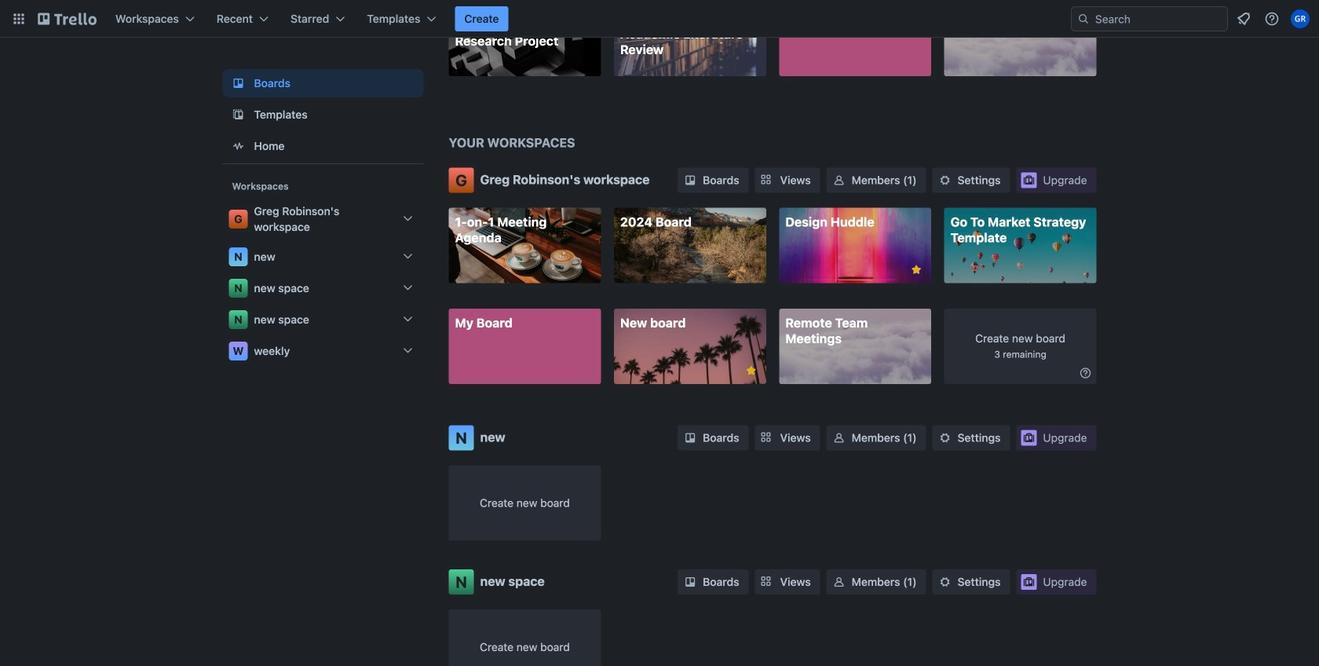 Task type: vqa. For each thing, say whether or not it's contained in the screenshot.
2nd Starred Icon from the bottom
no



Task type: locate. For each thing, give the bounding box(es) containing it.
click to unstar this board. it will be removed from your starred list. image
[[744, 364, 759, 378]]

click to unstar this board. it will be removed from your starred list. image
[[910, 263, 924, 277]]

sm image
[[832, 172, 847, 188], [937, 172, 953, 188], [683, 430, 698, 446], [832, 574, 847, 590], [937, 574, 953, 590]]

board image
[[229, 74, 248, 93]]

back to home image
[[38, 6, 97, 31]]

search image
[[1078, 13, 1090, 25]]

sm image
[[683, 172, 698, 188], [1078, 365, 1094, 381], [832, 430, 847, 446], [937, 430, 953, 446], [683, 574, 698, 590]]



Task type: describe. For each thing, give the bounding box(es) containing it.
greg robinson (gregrobinson96) image
[[1291, 9, 1310, 28]]

home image
[[229, 137, 248, 156]]

Search field
[[1090, 8, 1228, 30]]

template board image
[[229, 105, 248, 124]]

primary element
[[0, 0, 1320, 38]]

open information menu image
[[1265, 11, 1280, 27]]

0 notifications image
[[1235, 9, 1254, 28]]



